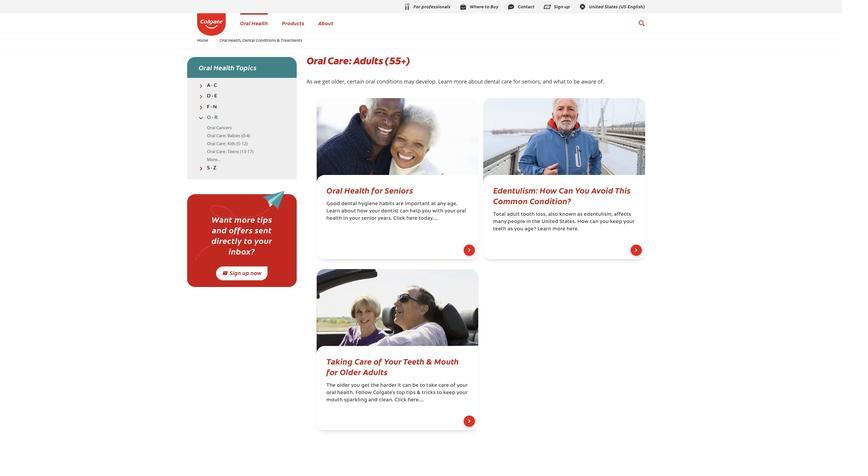 Task type: locate. For each thing, give the bounding box(es) containing it.
how
[[540, 185, 557, 196], [577, 220, 588, 225]]

1 horizontal spatial in
[[526, 220, 531, 225]]

for up hygiene
[[371, 185, 383, 196]]

click down top
[[395, 398, 406, 403]]

(55+)
[[385, 54, 410, 67]]

adult
[[507, 212, 520, 217]]

1 vertical spatial oral
[[457, 209, 466, 214]]

you
[[575, 185, 590, 196]]

oral up dental
[[240, 20, 251, 27]]

1 vertical spatial tips
[[406, 391, 416, 396]]

edentulism,
[[584, 212, 613, 217]]

and down follow
[[368, 398, 378, 403]]

dentist
[[381, 209, 399, 214]]

in
[[343, 216, 348, 221], [526, 220, 531, 225]]

as
[[577, 212, 583, 217], [508, 227, 513, 232]]

1 vertical spatial adults
[[363, 367, 388, 378]]

as down people
[[508, 227, 513, 232]]

habits
[[379, 202, 395, 207]]

17)
[[247, 149, 253, 155]]

follow
[[356, 391, 372, 396]]

learn inside 'good dental hygiene habits are important at any age. learn about how your dentist can help you with your oral health in your senior years. click here today....'
[[326, 209, 340, 214]]

care:
[[328, 54, 351, 67], [216, 133, 226, 139], [216, 141, 226, 147], [216, 149, 226, 155]]

health up hygiene
[[344, 185, 370, 196]]

sign
[[230, 270, 241, 277]]

(5-
[[237, 141, 242, 147]]

the
[[532, 220, 540, 225], [371, 384, 379, 389]]

learn inside total adult tooth loss, also known as edentulism, affects many people in the united states. how can you keep your teeth as you age? learn more here.
[[538, 227, 551, 232]]

care
[[354, 356, 372, 367]]

0 vertical spatial click
[[393, 216, 405, 221]]

care: down oral cancers link
[[216, 133, 226, 139]]

in right the health
[[343, 216, 348, 221]]

more inside want more tips and offers sent directly to your inbox?
[[234, 214, 255, 225]]

1 horizontal spatial care
[[501, 78, 512, 85]]

harder
[[380, 384, 396, 389]]

and
[[543, 78, 552, 85], [212, 225, 227, 236], [368, 398, 378, 403]]

about inside 'good dental hygiene habits are important at any age. learn about how your dentist can help you with your oral health in your senior years. click here today....'
[[341, 209, 356, 214]]

oral down the
[[326, 391, 336, 396]]

avoid
[[591, 185, 613, 196]]

loss,
[[536, 212, 547, 217]]

0 vertical spatial of
[[374, 356, 382, 367]]

0 vertical spatial can
[[400, 209, 409, 214]]

for left the seniors,
[[513, 78, 521, 85]]

home link
[[193, 38, 212, 43]]

n
[[213, 105, 217, 110]]

0 vertical spatial keep
[[610, 220, 622, 225]]

0 horizontal spatial as
[[508, 227, 513, 232]]

2 horizontal spatial and
[[543, 78, 552, 85]]

1 horizontal spatial as
[[577, 212, 583, 217]]

you up follow
[[351, 384, 360, 389]]

- for s
[[211, 166, 212, 171]]

- right the a
[[211, 83, 213, 88]]

oral cancers link
[[207, 125, 232, 131]]

2 horizontal spatial learn
[[538, 227, 551, 232]]

2 horizontal spatial &
[[426, 356, 432, 367]]

directly
[[211, 235, 242, 246]]

adults up harder
[[363, 367, 388, 378]]

- right f
[[211, 105, 212, 110]]

here
[[407, 216, 418, 221]]

for
[[513, 78, 521, 85], [371, 185, 383, 196], [326, 367, 338, 378]]

care right take at the right bottom of the page
[[438, 384, 449, 389]]

2 vertical spatial for
[[326, 367, 338, 378]]

products
[[282, 20, 304, 27]]

home
[[197, 38, 208, 43]]

how up "here."
[[577, 220, 588, 225]]

as right known
[[577, 212, 583, 217]]

click inside 'good dental hygiene habits are important at any age. learn about how your dentist can help you with your oral health in your senior years. click here today....'
[[393, 216, 405, 221]]

for professionals icon image
[[403, 3, 411, 11]]

0 vertical spatial for
[[513, 78, 521, 85]]

tips inside want more tips and offers sent directly to your inbox?
[[257, 214, 272, 225]]

oral health for seniors
[[326, 185, 413, 196]]

mouth
[[434, 356, 459, 367]]

0 vertical spatial &
[[277, 38, 280, 43]]

to inside want more tips and offers sent directly to your inbox?
[[244, 235, 252, 246]]

1 vertical spatial how
[[577, 220, 588, 225]]

a
[[207, 83, 210, 88]]

1 horizontal spatial be
[[574, 78, 580, 85]]

1 horizontal spatial &
[[417, 391, 421, 396]]

2 vertical spatial oral
[[326, 391, 336, 396]]

0 horizontal spatial health
[[214, 63, 235, 72]]

0 vertical spatial more
[[454, 78, 467, 85]]

0 horizontal spatial for
[[326, 367, 338, 378]]

also
[[548, 212, 558, 217]]

you
[[422, 209, 431, 214], [600, 220, 609, 225], [514, 227, 523, 232], [351, 384, 360, 389]]

oral care: babies (0-4) link
[[207, 133, 250, 139]]

oral down age.
[[457, 209, 466, 214]]

0 vertical spatial the
[[532, 220, 540, 225]]

can right it
[[402, 384, 411, 389]]

dental
[[243, 38, 255, 43]]

the inside the older you get the harder it can be to take care of your oral health. follow colgate's top tips & tricks to keep your mouth sparkling and clean. click here....
[[371, 384, 379, 389]]

1 vertical spatial the
[[371, 384, 379, 389]]

1 horizontal spatial for
[[371, 185, 383, 196]]

health up c
[[214, 63, 235, 72]]

oral for oral health for seniors
[[326, 185, 343, 196]]

oral inside popup button
[[199, 63, 212, 72]]

learn down united
[[538, 227, 551, 232]]

1 vertical spatial more
[[234, 214, 255, 225]]

how inside total adult tooth loss, also known as edentulism, affects many people in the united states. how can you keep your teeth as you age? learn more here.
[[577, 220, 588, 225]]

1 horizontal spatial the
[[532, 220, 540, 225]]

you up today....
[[422, 209, 431, 214]]

2 horizontal spatial health
[[344, 185, 370, 196]]

& right teeth in the bottom of the page
[[426, 356, 432, 367]]

0 vertical spatial learn
[[438, 78, 452, 85]]

what
[[553, 78, 566, 85]]

colgate's
[[373, 391, 395, 396]]

adults
[[353, 54, 383, 67], [363, 367, 388, 378]]

can inside total adult tooth loss, also known as edentulism, affects many people in the united states. how can you keep your teeth as you age? learn more here.
[[590, 220, 598, 225]]

click down dentist
[[393, 216, 405, 221]]

you down edentulism, in the right top of the page
[[600, 220, 609, 225]]

you down people
[[514, 227, 523, 232]]

- left e at the top of page
[[212, 94, 213, 99]]

1 horizontal spatial tips
[[406, 391, 416, 396]]

oral up we
[[307, 54, 326, 67]]

0 vertical spatial about
[[468, 78, 483, 85]]

learn
[[438, 78, 452, 85], [326, 209, 340, 214], [538, 227, 551, 232]]

oral for oral health
[[240, 20, 251, 27]]

0 horizontal spatial care
[[438, 384, 449, 389]]

0 vertical spatial and
[[543, 78, 552, 85]]

1 horizontal spatial get
[[361, 384, 370, 389]]

0 horizontal spatial get
[[322, 78, 330, 85]]

0 horizontal spatial how
[[540, 185, 557, 196]]

it
[[398, 384, 401, 389]]

to left sent
[[244, 235, 252, 246]]

of
[[374, 356, 382, 367], [450, 384, 456, 389]]

of right take at the right bottom of the page
[[450, 384, 456, 389]]

0 horizontal spatial the
[[371, 384, 379, 389]]

0 vertical spatial how
[[540, 185, 557, 196]]

you inside the older you get the harder it can be to take care of your oral health. follow colgate's top tips & tricks to keep your mouth sparkling and clean. click here....
[[351, 384, 360, 389]]

to left take at the right bottom of the page
[[420, 384, 425, 389]]

cancers
[[216, 125, 232, 131]]

1 horizontal spatial health
[[252, 20, 268, 27]]

tips
[[257, 214, 272, 225], [406, 391, 416, 396]]

health for oral health
[[252, 20, 268, 27]]

get up follow
[[361, 384, 370, 389]]

where to buy icon image
[[459, 3, 467, 11]]

oral
[[240, 20, 251, 27], [220, 38, 227, 43], [307, 54, 326, 67], [199, 63, 212, 72], [207, 125, 215, 131], [207, 133, 215, 139], [207, 141, 215, 147], [207, 149, 215, 155], [326, 185, 343, 196]]

0 vertical spatial tips
[[257, 214, 272, 225]]

1 vertical spatial can
[[590, 220, 598, 225]]

2 vertical spatial health
[[344, 185, 370, 196]]

0 vertical spatial get
[[322, 78, 330, 85]]

0 horizontal spatial more
[[234, 214, 255, 225]]

0 horizontal spatial and
[[212, 225, 227, 236]]

oral right certain
[[366, 78, 375, 85]]

0 horizontal spatial keep
[[443, 391, 455, 396]]

oral up the a
[[199, 63, 212, 72]]

your inside want more tips and offers sent directly to your inbox?
[[254, 235, 272, 246]]

1 vertical spatial &
[[426, 356, 432, 367]]

keep inside total adult tooth loss, also known as edentulism, affects many people in the united states. how can you keep your teeth as you age? learn more here.
[[610, 220, 622, 225]]

learn right the develop.
[[438, 78, 452, 85]]

health for oral health topics
[[214, 63, 235, 72]]

click
[[393, 216, 405, 221], [395, 398, 406, 403]]

2 vertical spatial &
[[417, 391, 421, 396]]

oral up 'more...' 'link'
[[207, 149, 215, 155]]

learn down good
[[326, 209, 340, 214]]

0 horizontal spatial dental
[[341, 202, 357, 207]]

your inside total adult tooth loss, also known as edentulism, affects many people in the united states. how can you keep your teeth as you age? learn more here.
[[623, 220, 634, 225]]

be left aware on the top right
[[574, 78, 580, 85]]

of.
[[598, 78, 604, 85]]

1 horizontal spatial of
[[450, 384, 456, 389]]

1 horizontal spatial and
[[368, 398, 378, 403]]

1 vertical spatial care
[[438, 384, 449, 389]]

c
[[214, 83, 217, 88]]

0 horizontal spatial of
[[374, 356, 382, 367]]

more inside total adult tooth loss, also known as edentulism, affects many people in the united states. how can you keep your teeth as you age? learn more here.
[[553, 227, 565, 232]]

people
[[508, 220, 525, 225]]

keep down affects
[[610, 220, 622, 225]]

affects
[[614, 212, 631, 217]]

of inside the older you get the harder it can be to take care of your oral health. follow colgate's top tips & tricks to keep your mouth sparkling and clean. click here....
[[450, 384, 456, 389]]

2 vertical spatial learn
[[538, 227, 551, 232]]

1 vertical spatial dental
[[341, 202, 357, 207]]

0 horizontal spatial oral
[[326, 391, 336, 396]]

conditions
[[256, 38, 276, 43]]

-
[[211, 83, 213, 88], [212, 94, 213, 99], [211, 105, 212, 110], [212, 115, 213, 120], [211, 166, 212, 171]]

keep right tricks
[[443, 391, 455, 396]]

can inside 'good dental hygiene habits are important at any age. learn about how your dentist can help you with your oral health in your senior years. click here today....'
[[400, 209, 409, 214]]

topics
[[236, 63, 256, 72]]

- for f
[[211, 105, 212, 110]]

- right 's'
[[211, 166, 212, 171]]

can
[[400, 209, 409, 214], [590, 220, 598, 225], [402, 384, 411, 389]]

d - e
[[207, 94, 217, 99]]

0 vertical spatial oral
[[366, 78, 375, 85]]

2 horizontal spatial oral
[[457, 209, 466, 214]]

tips inside the older you get the harder it can be to take care of your oral health. follow colgate's top tips & tricks to keep your mouth sparkling and clean. click here....
[[406, 391, 416, 396]]

oral up good
[[326, 185, 343, 196]]

1 vertical spatial learn
[[326, 209, 340, 214]]

up
[[242, 270, 249, 277]]

1 horizontal spatial how
[[577, 220, 588, 225]]

known
[[559, 212, 576, 217]]

top
[[397, 391, 405, 396]]

health up oral health, dental conditions & treatments
[[252, 20, 268, 27]]

0 horizontal spatial &
[[277, 38, 280, 43]]

& up the 'here....'
[[417, 391, 421, 396]]

0 horizontal spatial in
[[343, 216, 348, 221]]

tips up the 'here....'
[[406, 391, 416, 396]]

0 vertical spatial dental
[[484, 78, 500, 85]]

0 horizontal spatial about
[[341, 209, 356, 214]]

1 vertical spatial of
[[450, 384, 456, 389]]

be up the 'here....'
[[412, 384, 419, 389]]

oral up more...
[[207, 141, 215, 147]]

the up colgate's
[[371, 384, 379, 389]]

1 horizontal spatial more
[[454, 78, 467, 85]]

1 vertical spatial get
[[361, 384, 370, 389]]

the down loss,
[[532, 220, 540, 225]]

1 horizontal spatial keep
[[610, 220, 622, 225]]

about
[[468, 78, 483, 85], [341, 209, 356, 214]]

and inside the older you get the harder it can be to take care of your oral health. follow colgate's top tips & tricks to keep your mouth sparkling and clean. click here....
[[368, 398, 378, 403]]

1 horizontal spatial learn
[[438, 78, 452, 85]]

can inside the older you get the harder it can be to take care of your oral health. follow colgate's top tips & tricks to keep your mouth sparkling and clean. click here....
[[402, 384, 411, 389]]

inbox?
[[229, 246, 255, 257]]

babies
[[227, 133, 240, 139]]

be inside the older you get the harder it can be to take care of your oral health. follow colgate's top tips & tricks to keep your mouth sparkling and clean. click here....
[[412, 384, 419, 389]]

for up the
[[326, 367, 338, 378]]

be
[[574, 78, 580, 85], [412, 384, 419, 389]]

more... link
[[207, 157, 221, 163]]

you inside 'good dental hygiene habits are important at any age. learn about how your dentist can help you with your oral health in your senior years. click here today....'
[[422, 209, 431, 214]]

adults up certain
[[353, 54, 383, 67]]

can
[[559, 185, 573, 196]]

2 vertical spatial and
[[368, 398, 378, 403]]

2 vertical spatial can
[[402, 384, 411, 389]]

- left r
[[212, 115, 213, 120]]

keep inside the older you get the harder it can be to take care of your oral health. follow colgate's top tips & tricks to keep your mouth sparkling and clean. click here....
[[443, 391, 455, 396]]

2 vertical spatial more
[[553, 227, 565, 232]]

1 vertical spatial and
[[212, 225, 227, 236]]

and left what
[[543, 78, 552, 85]]

0 vertical spatial as
[[577, 212, 583, 217]]

0 horizontal spatial tips
[[257, 214, 272, 225]]

get
[[322, 78, 330, 85], [361, 384, 370, 389]]

z
[[213, 166, 216, 171]]

care
[[501, 78, 512, 85], [438, 384, 449, 389]]

health inside the oral health topics popup button
[[214, 63, 235, 72]]

oral down o - r
[[207, 125, 215, 131]]

0 horizontal spatial be
[[412, 384, 419, 389]]

& right conditions
[[277, 38, 280, 43]]

2 horizontal spatial more
[[553, 227, 565, 232]]

as we get older, certain oral conditions may develop. learn more about dental care for seniors, and what to be aware of.
[[307, 78, 604, 85]]

get right we
[[322, 78, 330, 85]]

now
[[251, 270, 262, 277]]

0 vertical spatial health
[[252, 20, 268, 27]]

of right care at the left
[[374, 356, 382, 367]]

the
[[326, 384, 336, 389]]

older,
[[331, 78, 346, 85]]

0 horizontal spatial learn
[[326, 209, 340, 214]]

oral for oral care: adults (55+)
[[307, 54, 326, 67]]

1 vertical spatial be
[[412, 384, 419, 389]]

s - z
[[207, 166, 216, 171]]

can down are
[[400, 209, 409, 214]]

and inside want more tips and offers sent directly to your inbox?
[[212, 225, 227, 236]]

oral left 'health,'
[[220, 38, 227, 43]]

1 vertical spatial about
[[341, 209, 356, 214]]

and left offers
[[212, 225, 227, 236]]

1 vertical spatial health
[[214, 63, 235, 72]]

None search field
[[638, 17, 645, 30]]

1 vertical spatial click
[[395, 398, 406, 403]]

we
[[314, 78, 321, 85]]

1 vertical spatial keep
[[443, 391, 455, 396]]

can down edentulism, in the right top of the page
[[590, 220, 598, 225]]

in down tooth
[[526, 220, 531, 225]]

how left 'can'
[[540, 185, 557, 196]]

care left the seniors,
[[501, 78, 512, 85]]

0 vertical spatial be
[[574, 78, 580, 85]]

o - r menu
[[187, 124, 297, 164]]

tips right offers
[[257, 214, 272, 225]]

products button
[[282, 20, 304, 27]]



Task type: vqa. For each thing, say whether or not it's contained in the screenshot.
'Total adult tooth loss, also known as edentulism, affects many people in the United States. How can you keep your teeth as you age? Learn more here.'
yes



Task type: describe. For each thing, give the bounding box(es) containing it.
oral cancers oral care: babies (0-4) oral care: kids (5-12) oral care: teens (13-17) more...
[[207, 125, 253, 163]]

o
[[207, 115, 211, 120]]

united
[[542, 220, 558, 225]]

0 vertical spatial adults
[[353, 54, 383, 67]]

oral for oral health topics
[[199, 63, 212, 72]]

location icon image
[[579, 3, 587, 11]]

sign up now
[[230, 270, 262, 277]]

edentulism:
[[493, 185, 538, 196]]

kids
[[227, 141, 236, 147]]

oral inside the older you get the harder it can be to take care of your oral health. follow colgate's top tips & tricks to keep your mouth sparkling and clean. click here....
[[326, 391, 336, 396]]

offers
[[229, 225, 253, 236]]

help
[[410, 209, 421, 214]]

care inside the older you get the harder it can be to take care of your oral health. follow colgate's top tips & tricks to keep your mouth sparkling and clean. click here....
[[438, 384, 449, 389]]

colgate® logo image
[[197, 13, 226, 36]]

many
[[493, 220, 507, 225]]

years.
[[378, 216, 392, 221]]

senior
[[361, 216, 376, 221]]

paper airplane image
[[195, 188, 288, 266]]

contact icon image
[[507, 3, 515, 11]]

of inside taking care of your teeth & mouth for older adults
[[374, 356, 382, 367]]

here....
[[408, 398, 424, 403]]

clean.
[[379, 398, 393, 403]]

to right what
[[567, 78, 572, 85]]

sign up now link
[[216, 267, 268, 281]]

tricks
[[422, 391, 436, 396]]

click inside the older you get the harder it can be to take care of your oral health. follow colgate's top tips & tricks to keep your mouth sparkling and clean. click here....
[[395, 398, 406, 403]]

in inside 'good dental hygiene habits are important at any age. learn about how your dentist can help you with your oral health in your senior years. click here today....'
[[343, 216, 348, 221]]

teeth
[[493, 227, 506, 232]]

oral care: kids (5-12) link
[[207, 141, 248, 147]]

sign up icon image
[[543, 3, 551, 11]]

care: left "kids"
[[216, 141, 226, 147]]

total
[[493, 212, 506, 217]]

0 vertical spatial care
[[501, 78, 512, 85]]

& inside taking care of your teeth & mouth for older adults
[[426, 356, 432, 367]]

oral health
[[240, 20, 268, 27]]

& inside the older you get the harder it can be to take care of your oral health. follow colgate's top tips & tricks to keep your mouth sparkling and clean. click here....
[[417, 391, 421, 396]]

r
[[215, 115, 218, 120]]

to down take at the right bottom of the page
[[437, 391, 442, 396]]

with
[[432, 209, 443, 214]]

teeth
[[403, 356, 424, 367]]

get inside the older you get the harder it can be to take care of your oral health. follow colgate's top tips & tricks to keep your mouth sparkling and clean. click here....
[[361, 384, 370, 389]]

12)
[[242, 141, 248, 147]]

(13-
[[240, 149, 247, 155]]

s - z button
[[187, 166, 297, 171]]

o - r button
[[187, 115, 297, 121]]

good dental hygiene habits are important at any age. learn about how your dentist can help you with your oral health in your senior years. click here today....
[[326, 202, 466, 221]]

develop.
[[416, 78, 437, 85]]

how inside 'edentulism: how can you avoid this common condition?'
[[540, 185, 557, 196]]

how
[[357, 209, 368, 214]]

hygiene
[[358, 202, 378, 207]]

treatments
[[281, 38, 302, 43]]

about
[[318, 20, 333, 27]]

learn for oral care: adults (55+)
[[438, 78, 452, 85]]

oral down oral cancers link
[[207, 133, 215, 139]]

health
[[326, 216, 342, 221]]

want more tips and offers sent directly to your inbox?
[[211, 214, 272, 257]]

dental inside 'good dental hygiene habits are important at any age. learn about how your dentist can help you with your oral health in your senior years. click here today....'
[[341, 202, 357, 207]]

oral health topics
[[199, 63, 256, 72]]

tooth
[[521, 212, 535, 217]]

about button
[[318, 20, 333, 27]]

s
[[207, 166, 210, 171]]

any
[[437, 202, 446, 207]]

4)
[[246, 133, 250, 139]]

condition?
[[530, 195, 571, 206]]

f
[[207, 105, 210, 110]]

teens
[[227, 149, 239, 155]]

edentulism: how can you avoid this common condition?
[[493, 185, 631, 206]]

taking care of your teeth & mouth for older adults
[[326, 356, 459, 378]]

health.
[[337, 391, 354, 396]]

- for a
[[211, 83, 213, 88]]

today....
[[419, 216, 438, 221]]

health for oral health for seniors
[[344, 185, 370, 196]]

at
[[431, 202, 436, 207]]

- for d
[[212, 94, 213, 99]]

may
[[404, 78, 414, 85]]

seniors
[[385, 185, 413, 196]]

mouth
[[326, 398, 343, 403]]

the inside total adult tooth loss, also known as edentulism, affects many people in the united states. how can you keep your teeth as you age? learn more here.
[[532, 220, 540, 225]]

seniors,
[[522, 78, 541, 85]]

learn for oral health for seniors
[[326, 209, 340, 214]]

taking
[[326, 356, 353, 367]]

1 horizontal spatial dental
[[484, 78, 500, 85]]

1 vertical spatial as
[[508, 227, 513, 232]]

age.
[[447, 202, 458, 207]]

2 horizontal spatial for
[[513, 78, 521, 85]]

sent
[[255, 225, 272, 236]]

health,
[[228, 38, 242, 43]]

adults inside taking care of your teeth & mouth for older adults
[[363, 367, 388, 378]]

older
[[340, 367, 361, 378]]

oral for oral health, dental conditions & treatments
[[220, 38, 227, 43]]

are
[[396, 202, 404, 207]]

e
[[214, 94, 217, 99]]

as
[[307, 78, 312, 85]]

care: down oral care: kids (5-12) link
[[216, 149, 226, 155]]

for inside taking care of your teeth & mouth for older adults
[[326, 367, 338, 378]]

f - n button
[[187, 104, 297, 110]]

conditions
[[377, 78, 402, 85]]

oral inside 'good dental hygiene habits are important at any age. learn about how your dentist can help you with your oral health in your senior years. click here today....'
[[457, 209, 466, 214]]

1 horizontal spatial about
[[468, 78, 483, 85]]

oral health topics button
[[187, 57, 297, 78]]

this
[[615, 185, 631, 196]]

care: up 'older,' at the left
[[328, 54, 351, 67]]

o - r
[[207, 115, 218, 120]]

1 horizontal spatial oral
[[366, 78, 375, 85]]

oral for oral cancers oral care: babies (0-4) oral care: kids (5-12) oral care: teens (13-17) more...
[[207, 125, 215, 131]]

good
[[326, 202, 340, 207]]

1 vertical spatial for
[[371, 185, 383, 196]]

(0-
[[241, 133, 246, 139]]

in inside total adult tooth loss, also known as edentulism, affects many people in the united states. how can you keep your teeth as you age? learn more here.
[[526, 220, 531, 225]]

take
[[426, 384, 437, 389]]

total adult tooth loss, also known as edentulism, affects many people in the united states. how can you keep your teeth as you age? learn more here.
[[493, 212, 634, 232]]

- for o
[[212, 115, 213, 120]]



